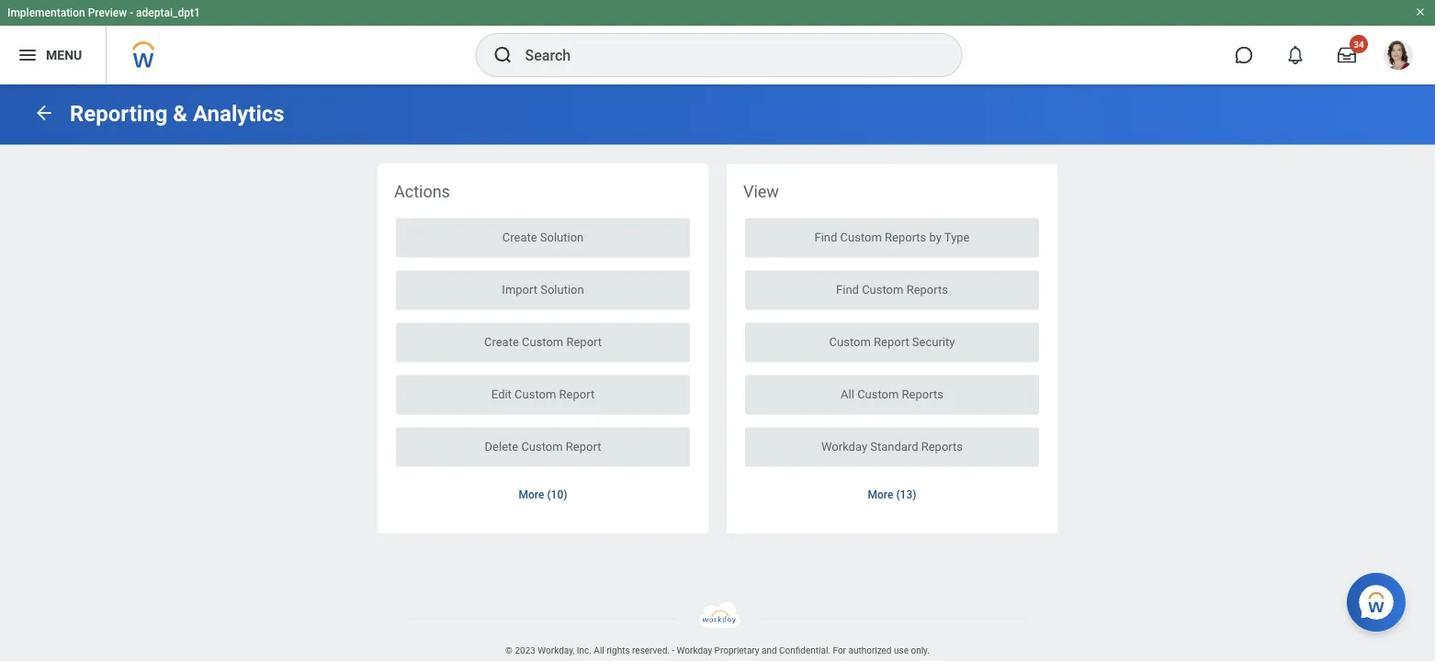 Task type: locate. For each thing, give the bounding box(es) containing it.
workday left standard
[[821, 440, 867, 454]]

report
[[566, 335, 602, 349], [874, 335, 909, 349], [559, 387, 595, 401], [566, 440, 601, 454]]

report inside "view" element
[[874, 335, 909, 349]]

import solution link
[[396, 271, 690, 310]]

(13)
[[896, 489, 917, 502]]

custom down custom report security link
[[857, 387, 899, 401]]

workday inside footer
[[677, 646, 712, 657]]

type
[[944, 230, 970, 244]]

solution up import solution
[[540, 230, 584, 244]]

custom
[[840, 230, 882, 244], [862, 283, 904, 296], [522, 335, 564, 349], [829, 335, 871, 349], [515, 387, 556, 401], [857, 387, 899, 401], [521, 440, 563, 454]]

custom down find custom reports by type link
[[862, 283, 904, 296]]

workday,
[[538, 646, 575, 657]]

reports down security
[[902, 387, 944, 401]]

confidential.
[[779, 646, 831, 657]]

workday standard reports
[[821, 440, 963, 454]]

find
[[815, 230, 837, 244], [836, 283, 859, 296]]

more left (10)
[[519, 489, 544, 502]]

0 vertical spatial workday
[[821, 440, 867, 454]]

report left security
[[874, 335, 909, 349]]

report for delete custom report
[[566, 440, 601, 454]]

1 horizontal spatial workday
[[821, 440, 867, 454]]

rights
[[607, 646, 630, 657]]

- inside © 2023 workday, inc. all rights reserved. - workday proprietary and confidential. for authorized use only. footer
[[672, 646, 675, 657]]

reports inside 'link'
[[902, 387, 944, 401]]

create inside create solution link
[[502, 230, 537, 244]]

workday
[[821, 440, 867, 454], [677, 646, 712, 657]]

reporting & analytics
[[70, 101, 285, 127]]

custom down import solution link
[[522, 335, 564, 349]]

workday inside "view" element
[[821, 440, 867, 454]]

- right the reserved.
[[672, 646, 675, 657]]

notifications large image
[[1286, 46, 1305, 64]]

- right preview on the top left of page
[[130, 6, 133, 19]]

workday left the proprietary
[[677, 646, 712, 657]]

0 horizontal spatial workday
[[677, 646, 712, 657]]

create for create custom report
[[484, 335, 519, 349]]

1 vertical spatial workday
[[677, 646, 712, 657]]

create up edit
[[484, 335, 519, 349]]

more inside dropdown button
[[868, 489, 894, 502]]

only.
[[911, 646, 930, 657]]

&
[[173, 101, 188, 127]]

custom report security link
[[745, 323, 1039, 363]]

34 button
[[1327, 35, 1368, 75]]

custom report security
[[829, 335, 955, 349]]

1 more from the left
[[519, 489, 544, 502]]

custom for edit custom report
[[515, 387, 556, 401]]

all inside © 2023 workday, inc. all rights reserved. - workday proprietary and confidential. for authorized use only. footer
[[594, 646, 604, 657]]

inbox large image
[[1338, 46, 1356, 64]]

create inside create custom report link
[[484, 335, 519, 349]]

reports up security
[[907, 283, 948, 296]]

solution right the import
[[540, 283, 584, 296]]

0 horizontal spatial more
[[519, 489, 544, 502]]

delete custom report
[[485, 440, 601, 454]]

edit custom report
[[491, 387, 595, 401]]

report down import solution link
[[566, 335, 602, 349]]

more (13)
[[868, 489, 917, 502]]

2 more from the left
[[868, 489, 894, 502]]

1 vertical spatial all
[[594, 646, 604, 657]]

all custom reports
[[841, 387, 944, 401]]

0 vertical spatial solution
[[540, 230, 584, 244]]

1 horizontal spatial -
[[672, 646, 675, 657]]

authorized
[[849, 646, 892, 657]]

edit
[[491, 387, 512, 401]]

create for create solution
[[502, 230, 537, 244]]

0 horizontal spatial -
[[130, 6, 133, 19]]

find custom reports
[[836, 283, 948, 296]]

all
[[841, 387, 854, 401], [594, 646, 604, 657]]

©
[[505, 646, 513, 657]]

more for actions
[[519, 489, 544, 502]]

-
[[130, 6, 133, 19], [672, 646, 675, 657]]

0 vertical spatial create
[[502, 230, 537, 244]]

- inside the menu banner
[[130, 6, 133, 19]]

security
[[912, 335, 955, 349]]

custom inside 'link'
[[857, 387, 899, 401]]

analytics
[[193, 101, 285, 127]]

reporting & analytics main content
[[0, 85, 1435, 573]]

create custom report link
[[396, 323, 690, 363]]

actions
[[394, 182, 450, 201]]

reports for workday standard reports
[[921, 440, 963, 454]]

reports left by
[[885, 230, 927, 244]]

create solution
[[502, 230, 584, 244]]

custom for find custom reports by type
[[840, 230, 882, 244]]

1 horizontal spatial more
[[868, 489, 894, 502]]

create
[[502, 230, 537, 244], [484, 335, 519, 349]]

solution for import solution
[[540, 283, 584, 296]]

custom up find custom reports
[[840, 230, 882, 244]]

1 vertical spatial solution
[[540, 283, 584, 296]]

0 vertical spatial -
[[130, 6, 133, 19]]

Search Workday  search field
[[525, 35, 924, 75]]

create up the import
[[502, 230, 537, 244]]

custom right edit
[[515, 387, 556, 401]]

reporting
[[70, 101, 168, 127]]

reports for find custom reports
[[907, 283, 948, 296]]

import
[[502, 283, 538, 296]]

more
[[519, 489, 544, 502], [868, 489, 894, 502]]

custom right delete
[[521, 440, 563, 454]]

reports right standard
[[921, 440, 963, 454]]

custom for find custom reports
[[862, 283, 904, 296]]

more (10)
[[519, 489, 567, 502]]

1 horizontal spatial all
[[841, 387, 854, 401]]

custom for all custom reports
[[857, 387, 899, 401]]

by
[[929, 230, 942, 244]]

more left (13)
[[868, 489, 894, 502]]

0 vertical spatial all
[[841, 387, 854, 401]]

more inside dropdown button
[[519, 489, 544, 502]]

edit custom report link
[[396, 375, 690, 415]]

0 vertical spatial find
[[815, 230, 837, 244]]

report down create custom report link
[[559, 387, 595, 401]]

1 vertical spatial create
[[484, 335, 519, 349]]

© 2023 workday, inc. all rights reserved. - workday proprietary and confidential. for authorized use only. footer
[[0, 602, 1435, 662]]

1 vertical spatial find
[[836, 283, 859, 296]]

more for view
[[868, 489, 894, 502]]

1 vertical spatial -
[[672, 646, 675, 657]]

report up (10)
[[566, 440, 601, 454]]

34
[[1354, 39, 1364, 50]]

find up find custom reports
[[815, 230, 837, 244]]

0 horizontal spatial all
[[594, 646, 604, 657]]

delete
[[485, 440, 518, 454]]

close environment banner image
[[1415, 6, 1426, 17]]

reports
[[885, 230, 927, 244], [907, 283, 948, 296], [902, 387, 944, 401], [921, 440, 963, 454]]

implementation
[[7, 6, 85, 19]]

find down find custom reports by type link
[[836, 283, 859, 296]]

all right inc.
[[594, 646, 604, 657]]

view element
[[727, 164, 1058, 533]]

preview
[[88, 6, 127, 19]]

solution
[[540, 230, 584, 244], [540, 283, 584, 296]]

all down custom report security link
[[841, 387, 854, 401]]



Task type: describe. For each thing, give the bounding box(es) containing it.
custom for create custom report
[[522, 335, 564, 349]]

all inside all custom reports 'link'
[[841, 387, 854, 401]]

© 2023 workday, inc. all rights reserved. - workday proprietary and confidential. for authorized use only.
[[505, 646, 930, 657]]

all custom reports link
[[745, 375, 1039, 415]]

find for find custom reports
[[836, 283, 859, 296]]

(10)
[[547, 489, 567, 502]]

for
[[833, 646, 846, 657]]

find custom reports by type
[[815, 230, 970, 244]]

reports for find custom reports by type
[[885, 230, 927, 244]]

menu
[[46, 47, 82, 63]]

standard
[[870, 440, 918, 454]]

menu banner
[[0, 0, 1435, 85]]

use
[[894, 646, 909, 657]]

actions element
[[378, 164, 708, 533]]

profile logan mcneil image
[[1384, 40, 1413, 74]]

find custom reports link
[[745, 271, 1039, 310]]

more (13) button
[[853, 478, 931, 512]]

custom down "find custom reports" link
[[829, 335, 871, 349]]

view
[[743, 182, 779, 201]]

reserved.
[[632, 646, 670, 657]]

justify image
[[17, 44, 39, 66]]

menu button
[[0, 26, 106, 85]]

find custom reports by type link
[[745, 218, 1039, 258]]

reports for all custom reports
[[902, 387, 944, 401]]

custom for delete custom report
[[521, 440, 563, 454]]

and
[[762, 646, 777, 657]]

workday standard reports link
[[745, 428, 1039, 467]]

create custom report
[[484, 335, 602, 349]]

delete custom report link
[[396, 428, 690, 467]]

report for edit custom report
[[559, 387, 595, 401]]

inc.
[[577, 646, 592, 657]]

more (10) button
[[504, 478, 582, 512]]

2023
[[515, 646, 536, 657]]

find for find custom reports by type
[[815, 230, 837, 244]]

create solution link
[[396, 218, 690, 258]]

proprietary
[[715, 646, 759, 657]]

search image
[[492, 44, 514, 66]]

adeptai_dpt1
[[136, 6, 200, 19]]

solution for create solution
[[540, 230, 584, 244]]

previous page image
[[33, 102, 55, 124]]

report for create custom report
[[566, 335, 602, 349]]

implementation preview -   adeptai_dpt1
[[7, 6, 200, 19]]

import solution
[[502, 283, 584, 296]]



Task type: vqa. For each thing, say whether or not it's contained in the screenshot.
Status "BUTTON"
no



